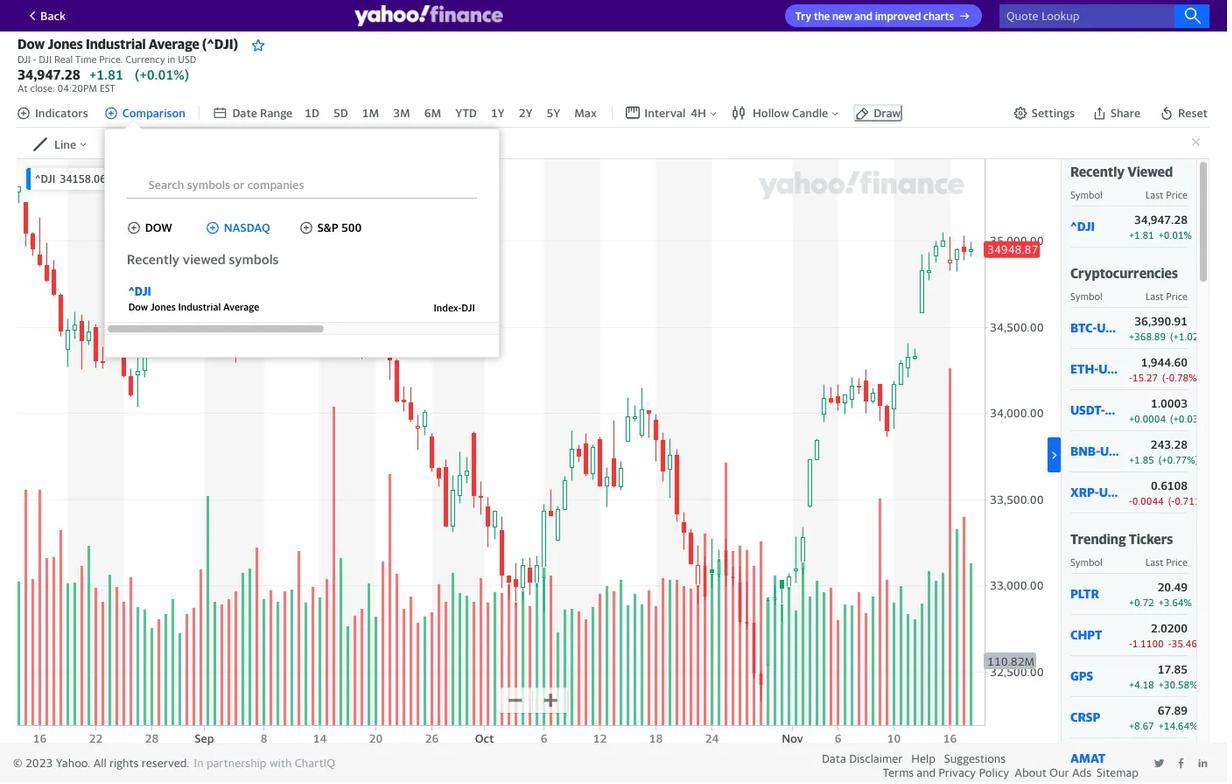 Task type: locate. For each thing, give the bounding box(es) containing it.
draw
[[874, 106, 901, 120]]

recently left viewed at right
[[1071, 163, 1125, 179]]

- for 148.59
[[1129, 761, 1133, 773]]

0 horizontal spatial dow
[[18, 36, 45, 52]]

+1.81 for 34,947.28 +1.81
[[89, 67, 123, 82]]

2 symbol from the top
[[1071, 290, 1103, 302]]

0 vertical spatial symbol
[[1071, 189, 1103, 200]]

1 horizontal spatial +1.81
[[1129, 229, 1155, 240]]

1 symbol from the top
[[1071, 189, 1103, 200]]

amat
[[1071, 751, 1106, 766]]

0 vertical spatial +1.81
[[89, 67, 123, 82]]

1 last price from the top
[[1146, 189, 1188, 200]]

nav element up drawings
[[213, 104, 599, 122]]

symbols
[[229, 251, 279, 267]]

1m
[[362, 106, 379, 120]]

0 vertical spatial jones
[[48, 36, 83, 52]]

last price down viewed at right
[[1146, 189, 1188, 200]]

xrp-usd
[[1071, 485, 1124, 500]]

(- inside 1,944.60 -15.27 (-0.78%)
[[1163, 372, 1169, 383]]

symbol down trending
[[1071, 557, 1103, 568]]

last for cryptocurrencies
[[1146, 290, 1164, 302]]

^dji inside the right column element
[[1071, 219, 1095, 234]]

1 vertical spatial (-
[[1169, 495, 1175, 507]]

- inside 1,944.60 -15.27 (-0.78%)
[[1129, 372, 1133, 383]]

recently for recently viewed symbols
[[127, 251, 180, 267]]

(- down 0.6108 on the bottom of page
[[1169, 495, 1175, 507]]

1 horizontal spatial 34,947.28
[[1135, 212, 1188, 226]]

1.1100
[[1133, 638, 1164, 649]]

34,947.28 inside 34,947.28 +1.81 +0.01%
[[1135, 212, 1188, 226]]

dow down recently viewed symbols
[[128, 301, 148, 313]]

- right xrp-usd
[[1129, 495, 1133, 507]]

1,944.60 -15.27 (-0.78%)
[[1129, 355, 1201, 383]]

symbol up ^dji link on the right top
[[1071, 189, 1103, 200]]

3 last price from the top
[[1146, 557, 1188, 568]]

1 vertical spatial nav element
[[105, 212, 499, 243]]

indicators
[[35, 106, 88, 120]]

dow jones industrial average (^dji)
[[18, 36, 238, 52]]

- for 1,944.60
[[1129, 372, 1133, 383]]

help link
[[912, 752, 936, 766]]

^dji left 34158.06
[[35, 172, 55, 185]]

1 horizontal spatial dow
[[128, 301, 148, 313]]

nasdaq button
[[204, 217, 272, 237]]

last for trending tickers
[[1146, 557, 1164, 568]]

2 last from the top
[[1146, 290, 1164, 302]]

0 horizontal spatial industrial
[[86, 36, 146, 52]]

0 horizontal spatial 34,947.28
[[18, 67, 80, 82]]

dow
[[145, 221, 172, 235]]

symbol
[[1071, 189, 1103, 200], [1071, 290, 1103, 302], [1071, 557, 1103, 568]]

nav element
[[213, 104, 599, 122], [105, 212, 499, 243]]

0 vertical spatial average
[[149, 36, 200, 52]]

1 vertical spatial last price
[[1146, 290, 1188, 302]]

- inside '0.6108 -0.0044 (-0.7114%)'
[[1129, 495, 1133, 507]]

0 vertical spatial nav element
[[213, 104, 599, 122]]

recently inside chart toolbar toolbar
[[127, 251, 180, 267]]

0 vertical spatial price
[[1166, 189, 1188, 200]]

trending tickers
[[1071, 531, 1174, 547]]

2 vertical spatial ^dji
[[128, 285, 151, 299]]

last down tickers
[[1146, 557, 1164, 568]]

line
[[54, 137, 76, 151]]

sitemap link
[[1097, 766, 1139, 780]]

+368.89
[[1129, 331, 1166, 342]]

1 vertical spatial and
[[917, 766, 936, 780]]

improved
[[875, 10, 921, 23]]

line button
[[33, 137, 89, 151]]

usdt-
[[1071, 403, 1105, 418]]

chartiq
[[295, 756, 335, 770]]

(+0.77%)
[[1159, 454, 1199, 466]]

35.46%
[[1172, 638, 1206, 649]]

price up 20.49
[[1166, 557, 1188, 568]]

industrial inside the ^dji dow jones industrial average
[[178, 301, 221, 313]]

1 vertical spatial 34,947.28
[[1135, 212, 1188, 226]]

(- down 1,944.60
[[1163, 372, 1169, 383]]

eth-usd
[[1071, 362, 1123, 377]]

0 vertical spatial industrial
[[86, 36, 146, 52]]

last price up 20.49
[[1146, 557, 1188, 568]]

hollow candle button
[[732, 106, 841, 120]]

btc-usd link
[[1071, 321, 1121, 335]]

max
[[575, 106, 597, 120]]

symbol up btc-
[[1071, 290, 1103, 302]]

recently down dow
[[127, 251, 180, 267]]

last down viewed at right
[[1146, 189, 1164, 200]]

+1.81 inside 34,947.28 +1.81 +0.01%
[[1129, 229, 1155, 240]]

currency
[[126, 53, 165, 65]]

1 vertical spatial industrial
[[178, 301, 221, 313]]

privacy policy link
[[939, 766, 1010, 780]]

- left real
[[33, 53, 36, 65]]

usd for eth-
[[1099, 362, 1123, 377]]

- right 6.22
[[1157, 761, 1160, 773]]

^dji for ^dji
[[1071, 219, 1095, 234]]

0 horizontal spatial +1.81
[[89, 67, 123, 82]]

(+0.01%) at close:  04:20pm est
[[18, 67, 189, 94]]

0.78%)
[[1169, 372, 1201, 383]]

+1.81 down dji - dji real time price. currency in usd
[[89, 67, 123, 82]]

yahoo.
[[56, 756, 90, 770]]

average
[[149, 36, 200, 52], [223, 301, 259, 313]]

price down viewed at right
[[1166, 189, 1188, 200]]

34,947.28 +1.81 +0.01%
[[1129, 212, 1192, 240]]

(- inside '0.6108 -0.0044 (-0.7114%)'
[[1169, 495, 1175, 507]]

+1.81 left +0.01%
[[1129, 229, 1155, 240]]

gps link
[[1071, 669, 1121, 684]]

- for dji
[[33, 53, 36, 65]]

2 last price from the top
[[1146, 290, 1188, 302]]

1 vertical spatial symbol
[[1071, 290, 1103, 302]]

real
[[54, 53, 73, 65]]

average down the "symbols"
[[223, 301, 259, 313]]

- right eth-usd
[[1129, 372, 1133, 383]]

^dji for ^dji dow jones industrial average
[[128, 285, 151, 299]]

2 vertical spatial last price
[[1146, 557, 1188, 568]]

0 vertical spatial and
[[855, 10, 873, 23]]

nav element containing dow
[[105, 212, 499, 243]]

with
[[270, 756, 292, 770]]

and inside button
[[855, 10, 873, 23]]

settings
[[1032, 106, 1075, 120]]

0 vertical spatial 34,947.28
[[18, 67, 80, 82]]

recently viewed link
[[1071, 163, 1173, 179]]

3 last from the top
[[1146, 557, 1164, 568]]

+0.01%
[[1159, 229, 1192, 240]]

- for 0.6108
[[1129, 495, 1133, 507]]

1 horizontal spatial industrial
[[178, 301, 221, 313]]

^dji
[[35, 172, 55, 185], [1071, 219, 1095, 234], [128, 285, 151, 299]]

jones down recently viewed symbols
[[150, 301, 176, 313]]

2 vertical spatial symbol
[[1071, 557, 1103, 568]]

1 horizontal spatial jones
[[150, 301, 176, 313]]

average up in
[[149, 36, 200, 52]]

34,947.28 up +0.01%
[[1135, 212, 1188, 226]]

2 vertical spatial price
[[1166, 557, 1188, 568]]

price up 36,390.91
[[1166, 290, 1188, 302]]

34,947.28 +1.81
[[18, 67, 123, 82]]

jones
[[48, 36, 83, 52], [150, 301, 176, 313]]

last for recently viewed
[[1146, 189, 1164, 200]]

1 vertical spatial last
[[1146, 290, 1164, 302]]

2 horizontal spatial ^dji
[[1071, 219, 1095, 234]]

3 price from the top
[[1166, 557, 1188, 568]]

show more image
[[1048, 449, 1061, 462]]

0 vertical spatial recently
[[1071, 163, 1125, 179]]

dow inside the ^dji dow jones industrial average
[[128, 301, 148, 313]]

3 symbol from the top
[[1071, 557, 1103, 568]]

(- for xrp-usd
[[1169, 495, 1175, 507]]

last price for recently viewed
[[1146, 189, 1188, 200]]

time
[[75, 53, 97, 65]]

34,947.28 down real
[[18, 67, 80, 82]]

pltr link
[[1071, 587, 1121, 602]]

- left follow on twitter 'icon'
[[1129, 761, 1133, 773]]

0 vertical spatial last
[[1146, 189, 1164, 200]]

xrp-
[[1071, 485, 1099, 500]]

and
[[855, 10, 873, 23], [917, 766, 936, 780]]

nav element down search symbols or companies text field
[[105, 212, 499, 243]]

-
[[33, 53, 36, 65], [1129, 372, 1133, 383], [1129, 495, 1133, 507], [1129, 638, 1133, 649], [1169, 638, 1172, 649], [1129, 761, 1133, 773], [1157, 761, 1160, 773]]

dow down back button
[[18, 36, 45, 52]]

1 vertical spatial ^dji
[[1071, 219, 1095, 234]]

yahoo finance logo image
[[355, 5, 503, 26]]

industrial down recently viewed symbols
[[178, 301, 221, 313]]

symbol for trending tickers
[[1071, 557, 1103, 568]]

^dji down dow button
[[128, 285, 151, 299]]

^dji inside the ^dji dow jones industrial average
[[128, 285, 151, 299]]

ytd
[[455, 106, 477, 120]]

new
[[833, 10, 852, 23]]

bnb-usd
[[1071, 444, 1125, 459]]

gps
[[1071, 669, 1094, 684]]

terms
[[883, 766, 914, 780]]

interval 4h
[[645, 106, 707, 120]]

1.0003
[[1151, 396, 1188, 410]]

1 vertical spatial recently
[[127, 251, 180, 267]]

Quote Lookup text field
[[1000, 4, 1210, 28]]

6m button
[[423, 104, 443, 122]]

2 price from the top
[[1166, 290, 1188, 302]]

and right terms
[[917, 766, 936, 780]]

data disclaimer link
[[822, 752, 903, 766]]

suggestions link
[[945, 752, 1006, 766]]

and right new
[[855, 10, 873, 23]]

0 vertical spatial last price
[[1146, 189, 1188, 200]]

1 last from the top
[[1146, 189, 1164, 200]]

recently inside the right column element
[[1071, 163, 1125, 179]]

1 vertical spatial average
[[223, 301, 259, 313]]

Search symbols or companies text field
[[127, 171, 477, 199]]

back button
[[18, 5, 73, 26]]

+30.58%
[[1159, 679, 1198, 691]]

1 horizontal spatial and
[[917, 766, 936, 780]]

2 horizontal spatial dji
[[462, 302, 475, 314]]

date range button
[[213, 106, 293, 120]]

date
[[232, 106, 257, 120]]

last price up 36,390.91
[[1146, 290, 1188, 302]]

(- for eth-usd
[[1163, 372, 1169, 383]]

1 vertical spatial +1.81
[[1129, 229, 1155, 240]]

+1.81 for 34,947.28 +1.81 +0.01%
[[1129, 229, 1155, 240]]

1 horizontal spatial recently
[[1071, 163, 1125, 179]]

1 horizontal spatial ^dji
[[128, 285, 151, 299]]

s&p
[[318, 221, 339, 235]]

2y
[[519, 106, 533, 120]]

usd for bnb-
[[1101, 444, 1125, 459]]

hollow
[[753, 106, 790, 120]]

viewed
[[183, 251, 226, 267]]

0 vertical spatial dow
[[18, 36, 45, 52]]

0 vertical spatial ^dji
[[35, 172, 55, 185]]

- right chpt link
[[1129, 638, 1133, 649]]

148.59 -6.22 -4.02%
[[1129, 745, 1188, 773]]

0 vertical spatial (-
[[1163, 372, 1169, 383]]

0 horizontal spatial recently
[[127, 251, 180, 267]]

^dji up cryptocurrencies link
[[1071, 219, 1095, 234]]

1 vertical spatial price
[[1166, 290, 1188, 302]]

0 horizontal spatial ^dji
[[35, 172, 55, 185]]

1 horizontal spatial average
[[223, 301, 259, 313]]

industrial up price.
[[86, 36, 146, 52]]

0 horizontal spatial and
[[855, 10, 873, 23]]

last up 36,390.91
[[1146, 290, 1164, 302]]

dow
[[18, 36, 45, 52], [128, 301, 148, 313]]

2 vertical spatial last
[[1146, 557, 1164, 568]]

1 price from the top
[[1166, 189, 1188, 200]]

jones up real
[[48, 36, 83, 52]]

1 vertical spatial jones
[[150, 301, 176, 313]]

(+0.01%)
[[135, 67, 189, 82]]

eth-usd link
[[1071, 362, 1123, 377]]

dji
[[18, 53, 31, 65], [39, 53, 52, 65], [462, 302, 475, 314]]

0 horizontal spatial jones
[[48, 36, 83, 52]]

6m
[[424, 106, 441, 120]]

price for cryptocurrencies
[[1166, 290, 1188, 302]]

1 vertical spatial dow
[[128, 301, 148, 313]]

17.85 +4.18 +30.58%
[[1129, 663, 1198, 691]]



Task type: describe. For each thing, give the bounding box(es) containing it.
suggestions
[[945, 752, 1006, 766]]

1 horizontal spatial dji
[[39, 53, 52, 65]]

follow on facebook image
[[1176, 758, 1187, 770]]

rights
[[109, 756, 139, 770]]

price for recently viewed
[[1166, 189, 1188, 200]]

reset
[[1179, 106, 1208, 120]]

last price for trending tickers
[[1146, 557, 1188, 568]]

15.27
[[1133, 372, 1158, 383]]

- for 2.0200
[[1129, 638, 1133, 649]]

34,947.28 for 34,947.28 +1.81 +0.01%
[[1135, 212, 1188, 226]]

price for trending tickers
[[1166, 557, 1188, 568]]

0.7114%)
[[1175, 495, 1218, 507]]

cryptocurrencies link
[[1071, 265, 1178, 281]]

dji - dji real time price. currency in usd
[[18, 53, 196, 65]]

1d
[[305, 106, 320, 120]]

36,390.91
[[1135, 314, 1188, 328]]

share button
[[1091, 104, 1143, 122]]

34158.06
[[60, 172, 106, 185]]

recently for recently viewed
[[1071, 163, 1125, 179]]

settings button
[[1014, 106, 1075, 120]]

symbol for cryptocurrencies
[[1071, 290, 1103, 302]]

policy
[[979, 766, 1010, 780]]

the
[[814, 10, 830, 23]]

0 horizontal spatial dji
[[18, 53, 31, 65]]

nav element containing date range
[[213, 104, 599, 122]]

04:20pm
[[57, 82, 97, 94]]

all
[[93, 756, 107, 770]]

dji inside chart toolbar toolbar
[[462, 302, 475, 314]]

comparison
[[122, 106, 186, 120]]

chpt link
[[1071, 628, 1121, 643]]

charts
[[924, 10, 954, 23]]

recently viewed
[[1071, 163, 1173, 179]]

clear
[[341, 137, 367, 151]]

amat link
[[1071, 751, 1121, 766]]

try the new and improved charts button
[[785, 4, 982, 27]]

draw button
[[854, 104, 903, 122]]

symbol for recently viewed
[[1071, 189, 1103, 200]]

usdt-usd link
[[1071, 403, 1129, 418]]

2.0200
[[1151, 621, 1188, 635]]

(^dji)
[[202, 36, 238, 52]]

eth-
[[1071, 362, 1099, 377]]

follow on twitter image
[[1154, 758, 1165, 770]]

date range
[[232, 106, 293, 120]]

xrp-usd link
[[1071, 485, 1124, 500]]

17.85
[[1158, 663, 1188, 677]]

^dji link
[[1071, 219, 1121, 234]]

terms link
[[883, 766, 914, 780]]

0.6108 -0.0044 (-0.7114%)
[[1129, 479, 1218, 507]]

recently viewed symbols
[[127, 251, 279, 267]]

+8.67
[[1129, 720, 1155, 732]]

crsp link
[[1071, 710, 1121, 725]]

^dji for ^dji 34158.06
[[35, 172, 55, 185]]

- down 2.0200
[[1169, 638, 1172, 649]]

2.0200 -1.1100 -35.46%
[[1129, 621, 1206, 649]]

34,947.28 for 34,947.28 +1.81
[[18, 67, 80, 82]]

(+1.02%)
[[1171, 331, 1210, 342]]

bnb-usd link
[[1071, 444, 1125, 459]]

and inside data disclaimer help suggestions terms and privacy policy about our ads sitemap
[[917, 766, 936, 780]]

243.28
[[1151, 437, 1188, 451]]

candle
[[792, 106, 828, 120]]

range
[[260, 106, 293, 120]]

5d button
[[332, 104, 350, 122]]

try the new and improved charts
[[796, 10, 954, 23]]

ads
[[1072, 766, 1092, 780]]

0.0044
[[1133, 495, 1164, 507]]

ytd button
[[454, 104, 479, 122]]

jones inside the ^dji dow jones industrial average
[[150, 301, 176, 313]]

disclaimer
[[849, 752, 903, 766]]

chpt
[[1071, 628, 1103, 643]]

last price for cryptocurrencies
[[1146, 290, 1188, 302]]

indicators button
[[17, 106, 88, 120]]

right column element
[[1061, 159, 1222, 783]]

bnb-
[[1071, 444, 1101, 459]]

0 horizontal spatial average
[[149, 36, 200, 52]]

btc-
[[1071, 321, 1097, 335]]

1y
[[491, 106, 505, 120]]

67.89
[[1158, 704, 1188, 718]]

trending tickers link
[[1071, 531, 1174, 547]]

follow on linkedin image
[[1198, 758, 1209, 770]]

3m button
[[392, 104, 412, 122]]

search image
[[1185, 7, 1202, 25]]

about
[[1015, 766, 1047, 780]]

close:
[[30, 82, 55, 94]]

usd for xrp-
[[1099, 485, 1124, 500]]

243.28 +1.85 (+0.77%)
[[1129, 437, 1199, 466]]

reset button
[[1158, 104, 1210, 122]]

+4.18
[[1129, 679, 1155, 691]]

5y button
[[545, 104, 562, 122]]

pltr
[[1071, 587, 1099, 602]]

©
[[13, 756, 22, 770]]

+0.72
[[1129, 597, 1155, 608]]

tickers
[[1129, 531, 1174, 547]]

2023
[[25, 756, 53, 770]]

help
[[912, 752, 936, 766]]

usd for btc-
[[1097, 321, 1121, 335]]

est
[[100, 82, 115, 94]]

36,390.91 +368.89 (+1.02%)
[[1129, 314, 1210, 342]]

drawings
[[370, 137, 417, 151]]

4h
[[691, 106, 707, 120]]

in
[[167, 53, 175, 65]]

clear drawings
[[341, 137, 417, 151]]

1y button
[[489, 104, 507, 122]]

chart toolbar toolbar
[[17, 97, 1210, 358]]

148.59
[[1151, 745, 1188, 759]]

usd for usdt-
[[1105, 403, 1129, 418]]

reserved.
[[142, 756, 190, 770]]

average inside the ^dji dow jones industrial average
[[223, 301, 259, 313]]



Task type: vqa. For each thing, say whether or not it's contained in the screenshot.
the Price
yes



